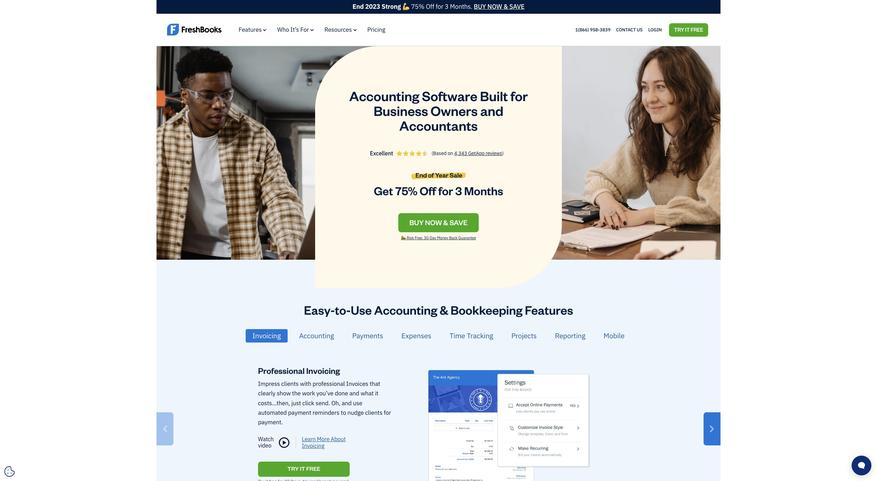 Task type: locate. For each thing, give the bounding box(es) containing it.
958-
[[590, 27, 600, 33]]

0 vertical spatial off
[[426, 2, 434, 11]]

for
[[436, 2, 443, 11], [510, 87, 528, 104], [438, 183, 453, 198], [384, 409, 391, 417]]

(based on 4,343 getapp reviews )
[[432, 150, 504, 157]]

3 down campaign label image
[[455, 183, 462, 198]]

more
[[317, 436, 330, 443]]

75% right 💪
[[411, 2, 424, 11]]

1 vertical spatial clients
[[365, 409, 382, 417]]

0 horizontal spatial save
[[450, 218, 468, 227]]

reporting
[[555, 332, 585, 340]]

buy up the free.
[[409, 218, 424, 227]]

getapp
[[468, 150, 485, 157]]

buy now & save
[[409, 218, 468, 227]]

for left "months."
[[436, 2, 443, 11]]

75% right get
[[395, 183, 417, 198]]

clients right nudge
[[365, 409, 382, 417]]

off right 💪
[[426, 2, 434, 11]]

impress clients with professional invoices that clearly show the work you've done and what it costs…then, just click send. oh, and use automated payment reminders to nudge clients for payment.
[[258, 380, 391, 426]]

free
[[306, 465, 320, 472]]

mobile
[[604, 332, 625, 340]]

0 horizontal spatial it
[[375, 390, 378, 397]]

1 horizontal spatial it
[[685, 26, 690, 33]]

features left who
[[239, 26, 262, 33]]

freshbooks logo image
[[167, 23, 222, 36]]

send.
[[316, 399, 330, 407]]

work
[[302, 390, 315, 397]]

1 vertical spatial save
[[450, 218, 468, 227]]

star rating image
[[397, 151, 428, 156]]

nudge
[[347, 409, 364, 417]]

0 vertical spatial 3
[[445, 2, 449, 11]]

end
[[353, 2, 364, 11]]

try it free
[[674, 26, 703, 33]]

1 vertical spatial it
[[375, 390, 378, 397]]

3839
[[600, 27, 610, 33]]

to-
[[335, 302, 351, 318]]

you've
[[316, 390, 333, 397]]

1 vertical spatial buy
[[409, 218, 424, 227]]

the
[[292, 390, 301, 397]]

invoicing link
[[246, 329, 288, 343]]

0 vertical spatial invoicing
[[252, 332, 281, 340]]

0 vertical spatial now
[[487, 2, 502, 11]]

0 vertical spatial buy now & save link
[[474, 2, 525, 11]]

3
[[445, 2, 449, 11], [455, 183, 462, 198]]

features up 'reporting'
[[525, 302, 573, 318]]

📣
[[401, 235, 406, 240]]

free
[[691, 26, 703, 33]]

use
[[353, 399, 362, 407]]

buy right "months."
[[474, 2, 486, 11]]

0 horizontal spatial 3
[[445, 2, 449, 11]]

try
[[674, 26, 684, 33]]

1 vertical spatial features
[[525, 302, 573, 318]]

2 vertical spatial invoicing
[[302, 442, 324, 449]]

accounting inside accounting software built for business owners and accountants
[[349, 87, 419, 104]]

cookie preferences image
[[4, 466, 15, 477]]

try
[[287, 465, 299, 472]]

payment
[[288, 409, 311, 417]]

💪
[[402, 2, 410, 11]]

reporting link
[[548, 329, 592, 343]]

use
[[351, 302, 372, 318]]

it right the try
[[685, 26, 690, 33]]

for inside accounting software built for business owners and accountants
[[510, 87, 528, 104]]

now right "months."
[[487, 2, 502, 11]]

1 vertical spatial off
[[420, 183, 436, 198]]

and
[[480, 102, 503, 119], [349, 390, 359, 397], [342, 399, 352, 407]]

off
[[426, 2, 434, 11], [420, 183, 436, 198]]

&
[[504, 2, 508, 11], [443, 218, 448, 227], [440, 302, 448, 318]]

0 horizontal spatial clients
[[281, 380, 299, 388]]

)
[[502, 150, 504, 157]]

off down campaign label image
[[420, 183, 436, 198]]

📣 risk free. 30-day money back guarantee
[[401, 235, 476, 240]]

show
[[277, 390, 291, 397]]

0 vertical spatial save
[[509, 2, 525, 11]]

1 vertical spatial now
[[425, 218, 442, 227]]

0 vertical spatial clients
[[281, 380, 299, 388]]

who it's for link
[[277, 26, 314, 33]]

0 vertical spatial &
[[504, 2, 508, 11]]

1 vertical spatial and
[[349, 390, 359, 397]]

2 vertical spatial &
[[440, 302, 448, 318]]

back
[[449, 235, 458, 240]]

for right nudge
[[384, 409, 391, 417]]

now up the day
[[425, 218, 442, 227]]

0 vertical spatial features
[[239, 26, 262, 33]]

1 vertical spatial 3
[[455, 183, 462, 198]]

clients up "show"
[[281, 380, 299, 388]]

0 vertical spatial buy
[[474, 2, 486, 11]]

who it's for
[[277, 26, 309, 33]]

it right what
[[375, 390, 378, 397]]

0 horizontal spatial now
[[425, 218, 442, 227]]

0 vertical spatial it
[[685, 26, 690, 33]]

0 vertical spatial and
[[480, 102, 503, 119]]

1 vertical spatial accounting
[[374, 302, 437, 318]]

3 left "months."
[[445, 2, 449, 11]]

login link
[[648, 25, 662, 34]]

professional
[[258, 365, 305, 376]]

reminders
[[313, 409, 339, 417]]

expenses
[[401, 332, 431, 340]]

accounting
[[349, 87, 419, 104], [374, 302, 437, 318], [299, 332, 334, 340]]

0 horizontal spatial features
[[239, 26, 262, 33]]

oh,
[[331, 399, 340, 407]]

months
[[464, 183, 503, 198]]

📣 risk free. 30-day money back guarantee link
[[398, 235, 479, 246]]

1 horizontal spatial clients
[[365, 409, 382, 417]]

0 vertical spatial 75%
[[411, 2, 424, 11]]

time tracking
[[450, 332, 493, 340]]

automated
[[258, 409, 287, 417]]

0 horizontal spatial buy
[[409, 218, 424, 227]]

1 vertical spatial 75%
[[395, 183, 417, 198]]

accounting for accounting link
[[299, 332, 334, 340]]

and inside accounting software built for business owners and accountants
[[480, 102, 503, 119]]

mobile link
[[597, 329, 631, 343]]

end 2023 strong 💪 75% off for 3 months. buy now & save
[[353, 2, 525, 11]]

1(866) 958-3839
[[575, 27, 610, 33]]

features
[[239, 26, 262, 33], [525, 302, 573, 318]]

0 vertical spatial accounting
[[349, 87, 419, 104]]

impress
[[258, 380, 280, 388]]

it's
[[290, 26, 299, 33]]

done
[[335, 390, 348, 397]]

for right built
[[510, 87, 528, 104]]

who
[[277, 26, 289, 33]]

what
[[361, 390, 374, 397]]

2 vertical spatial accounting
[[299, 332, 334, 340]]

buy
[[474, 2, 486, 11], [409, 218, 424, 227]]

excellent
[[370, 150, 393, 157]]

reviews
[[486, 150, 502, 157]]

it
[[685, 26, 690, 33], [375, 390, 378, 397]]

clearly
[[258, 390, 275, 397]]

on
[[448, 150, 453, 157]]



Task type: vqa. For each thing, say whether or not it's contained in the screenshot.
the be inside , one of the fundamental principles of accounting. Both sides of this equation must be the same. If they're not, there's
no



Task type: describe. For each thing, give the bounding box(es) containing it.
us
[[637, 27, 643, 33]]

built
[[480, 87, 508, 104]]

1 horizontal spatial features
[[525, 302, 573, 318]]

guarantee
[[458, 235, 476, 240]]

resources link
[[324, 26, 357, 33]]

buy inside buy now & save link
[[409, 218, 424, 227]]

free.
[[415, 235, 423, 240]]

months.
[[450, 2, 472, 11]]

1 vertical spatial buy now & save link
[[398, 213, 479, 232]]

professional invoicing
[[258, 365, 340, 376]]

money
[[437, 235, 448, 240]]

accounting software built for business owners and accountants
[[349, 87, 528, 134]]

contact
[[616, 27, 636, 33]]

click
[[302, 399, 314, 407]]

watch
[[258, 436, 274, 443]]

easy-to-use accounting & bookkeeping features
[[304, 302, 573, 318]]

features link
[[239, 26, 267, 33]]

just
[[291, 399, 301, 407]]

get
[[374, 183, 393, 198]]

day
[[430, 235, 436, 240]]

owners
[[431, 102, 478, 119]]

for inside impress clients with professional invoices that clearly show the work you've done and what it costs…then, just click send. oh, and use automated payment reminders to nudge clients for payment.
[[384, 409, 391, 417]]

contact us
[[616, 27, 643, 33]]

contact us link
[[616, 25, 643, 34]]

tracking
[[467, 332, 493, 340]]

invoicing inside learn more about invoicing
[[302, 442, 324, 449]]

1 horizontal spatial 3
[[455, 183, 462, 198]]

1 vertical spatial &
[[443, 218, 448, 227]]

2 vertical spatial and
[[342, 399, 352, 407]]

try it free link
[[258, 462, 350, 477]]

cookie consent banner dialog
[[5, 394, 111, 476]]

(based
[[432, 150, 447, 157]]

watch video
[[258, 436, 274, 449]]

costs…then,
[[258, 399, 290, 407]]

try it free
[[287, 465, 320, 472]]

business
[[374, 102, 428, 119]]

risk
[[407, 235, 414, 240]]

about
[[331, 436, 346, 443]]

bookkeeping
[[451, 302, 523, 318]]

login
[[648, 27, 662, 33]]

pricing
[[367, 26, 385, 33]]

expenses link
[[395, 329, 438, 343]]

learn more about invoicing
[[302, 436, 346, 449]]

accounting for accounting software built for business owners and accountants
[[349, 87, 419, 104]]

it inside impress clients with professional invoices that clearly show the work you've done and what it costs…then, just click send. oh, and use automated payment reminders to nudge clients for payment.
[[375, 390, 378, 397]]

resources
[[324, 26, 352, 33]]

accountants
[[399, 117, 478, 134]]

software
[[422, 87, 477, 104]]

time tracking link
[[443, 329, 500, 343]]

time
[[450, 332, 465, 340]]

video
[[258, 442, 271, 449]]

1 horizontal spatial buy
[[474, 2, 486, 11]]

invoices
[[346, 380, 368, 388]]

to
[[341, 409, 346, 417]]

1(866)
[[575, 27, 589, 33]]

that
[[370, 380, 380, 388]]

learn
[[302, 436, 316, 443]]

1 vertical spatial invoicing
[[306, 365, 340, 376]]

easy-
[[304, 302, 335, 318]]

pricing link
[[367, 26, 385, 33]]

professional
[[313, 380, 345, 388]]

accounting link
[[292, 329, 341, 343]]

1 horizontal spatial now
[[487, 2, 502, 11]]

payment.
[[258, 419, 283, 426]]

with
[[300, 380, 311, 388]]

30-
[[424, 235, 430, 240]]

payments link
[[346, 329, 390, 343]]

projects link
[[505, 329, 543, 343]]

campaign label image
[[411, 173, 466, 179]]

1 horizontal spatial save
[[509, 2, 525, 11]]

learn more about invoicing link
[[296, 436, 360, 449]]

strong
[[382, 2, 401, 11]]

1(866) 958-3839 link
[[575, 27, 610, 33]]

for
[[300, 26, 309, 33]]

get 75% off for 3 months
[[374, 183, 503, 198]]

2023
[[365, 2, 380, 11]]

for down campaign label image
[[438, 183, 453, 198]]



